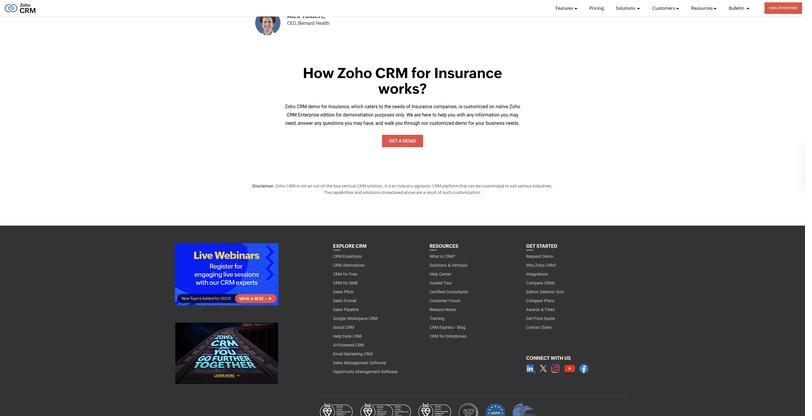 Task type: describe. For each thing, give the bounding box(es) containing it.
crm inside "link"
[[364, 352, 373, 356]]

workspace
[[347, 316, 368, 321]]

ceo,
[[287, 20, 297, 26]]

2 an from the left
[[392, 184, 397, 188]]

you left with
[[448, 112, 456, 118]]

with
[[457, 112, 466, 118]]

sales for sales pitch
[[333, 289, 343, 294]]

tolbert,
[[302, 12, 325, 20]]

for inside how zoho crm for insurance works?
[[411, 65, 431, 81]]

how zoho crm for insurance works?
[[303, 65, 502, 97]]

be
[[476, 184, 481, 188]]

help for help center
[[430, 272, 438, 276]]

alternatives
[[343, 263, 365, 268]]

1 horizontal spatial demo
[[455, 120, 467, 126]]

why zoho crm? link
[[526, 261, 557, 270]]

crm for free
[[333, 272, 357, 276]]

you down only.
[[395, 120, 403, 126]]

to inside disclaimer: zoho crm is not an out-of-the-box vertical crm solution. it is an industry-agnostic crm platform that can be customized to suit various industries. the capabilities and solutions showcased above are a result of such customization.
[[505, 184, 509, 188]]

with
[[551, 355, 563, 361]]

a
[[423, 190, 425, 195]]

such
[[443, 190, 452, 195]]

disclaimer: zoho crm is not an out-of-the-box vertical crm solution. it is an industry-agnostic crm platform that can be customized to suit various industries. the capabilities and solutions showcased above are a result of such customization.
[[252, 184, 553, 195]]

up
[[778, 6, 782, 10]]

ai-powered crm
[[333, 343, 364, 347]]

essentials
[[343, 254, 362, 259]]

compare for compare crms
[[526, 281, 543, 285]]

google
[[333, 316, 346, 321]]

express
[[440, 325, 454, 330]]

and inside disclaimer: zoho crm is not an out-of-the-box vertical crm solution. it is an industry-agnostic crm platform that can be customized to suit various industries. the capabilities and solutions showcased above are a result of such customization.
[[355, 190, 362, 195]]

opportunity management software link
[[333, 367, 398, 376]]

customer forum link
[[430, 296, 461, 305]]

is inside the zoho crm demo for insurance, which caters to the needs of insurance companies, is customized on native zoho crm enterprise edition for demonstration purposes only. we are here to help you with any information you may need, answer any questions you may have, and walk you through our customized demo for your business needs.
[[459, 104, 462, 109]]

compare plans link
[[526, 296, 554, 305]]

compare plans
[[526, 298, 554, 303]]

solutions & verticals link
[[430, 261, 468, 270]]

answer
[[298, 120, 313, 126]]

enterprises
[[446, 334, 467, 339]]

of-
[[321, 184, 326, 188]]

above
[[404, 190, 416, 195]]

help desk crm
[[333, 334, 362, 339]]

free inside 'link'
[[790, 6, 798, 10]]

1 horizontal spatial may
[[510, 112, 518, 118]]

bernard
[[298, 20, 315, 26]]

is left the not
[[296, 184, 299, 188]]

is right what
[[440, 254, 443, 259]]

training link
[[430, 314, 444, 323]]

our
[[421, 120, 428, 126]]

sales pitch link
[[333, 287, 354, 296]]

1 vertical spatial free
[[349, 272, 357, 276]]

you down the demonstration
[[345, 120, 352, 126]]

notes
[[445, 307, 456, 312]]

walk
[[384, 120, 394, 126]]

crm for enterprises
[[430, 334, 467, 339]]

what
[[430, 254, 439, 259]]

compare crms link
[[526, 279, 555, 287]]

solution.
[[367, 184, 384, 188]]

what is crm?
[[430, 254, 455, 259]]

here
[[422, 112, 431, 118]]

1 vertical spatial may
[[353, 120, 362, 126]]

0 horizontal spatial any
[[314, 120, 322, 126]]

solutions
[[363, 190, 380, 195]]

not
[[300, 184, 307, 188]]

health
[[316, 20, 330, 26]]

help center
[[430, 272, 451, 276]]

email
[[333, 352, 343, 356]]

is right it at the left top
[[388, 184, 391, 188]]

price
[[534, 316, 543, 321]]

of inside the zoho crm demo for insurance, which caters to the needs of insurance companies, is customized on native zoho crm enterprise edition for demonstration purposes only. we are here to help you with any information you may need, answer any questions you may have, and walk you through our customized demo for your business needs.
[[406, 104, 410, 109]]

1 vertical spatial customized
[[430, 120, 454, 126]]

sales pipeline link
[[333, 305, 359, 314]]

request demo link
[[526, 252, 553, 261]]

powered
[[338, 343, 354, 347]]

are inside disclaimer: zoho crm is not an out-of-the-box vertical crm solution. it is an industry-agnostic crm platform that can be customized to suit various industries. the capabilities and solutions showcased above are a result of such customization.
[[416, 190, 422, 195]]

vertical
[[342, 184, 356, 188]]

smb
[[349, 281, 358, 285]]

through
[[404, 120, 420, 126]]

training
[[430, 316, 444, 321]]

alex tolbert, ceo, bernard health
[[287, 12, 330, 26]]

crm essentials link
[[333, 252, 362, 261]]

it
[[385, 184, 387, 188]]

certified consultants
[[430, 289, 468, 294]]

sales for sales funnel
[[333, 298, 343, 303]]

forum
[[449, 298, 461, 303]]

social crm link
[[333, 323, 354, 332]]

customers
[[652, 5, 675, 10]]

capabilities
[[332, 190, 354, 195]]

crm? for what is crm?
[[444, 254, 455, 259]]

needs
[[392, 104, 405, 109]]

insurance inside how zoho crm for insurance works?
[[434, 65, 502, 81]]

the-
[[326, 184, 334, 188]]

customized inside disclaimer: zoho crm is not an out-of-the-box vertical crm solution. it is an industry-agnostic crm platform that can be customized to suit various industries. the capabilities and solutions showcased above are a result of such customization.
[[482, 184, 504, 188]]

selector
[[540, 289, 555, 294]]

sign
[[769, 6, 777, 10]]

social
[[333, 325, 344, 330]]

demo
[[542, 254, 553, 259]]

1 an from the left
[[308, 184, 312, 188]]

pricing link
[[590, 0, 604, 16]]

various
[[518, 184, 532, 188]]

google workspace crm
[[333, 316, 378, 321]]

quiz
[[556, 289, 564, 294]]

zoho for how
[[337, 65, 372, 81]]

explore
[[333, 243, 355, 249]]

compare for compare plans
[[526, 298, 543, 303]]

zoho for disclaimer:
[[276, 184, 285, 188]]

why zoho crm?
[[526, 263, 557, 268]]

get
[[526, 316, 533, 321]]

get for get started
[[526, 243, 536, 249]]

how
[[303, 65, 334, 81]]

out-
[[313, 184, 321, 188]]

help
[[438, 112, 447, 118]]

resources link
[[691, 0, 717, 16]]

of inside disclaimer: zoho crm is not an out-of-the-box vertical crm solution. it is an industry-agnostic crm platform that can be customized to suit various industries. the capabilities and solutions showcased above are a result of such customization.
[[438, 190, 442, 195]]



Task type: locate. For each thing, give the bounding box(es) containing it.
opportunity management software
[[333, 369, 398, 374]]

solutions up help center link
[[430, 263, 447, 268]]

0 vertical spatial get
[[389, 138, 398, 143]]

help up guided
[[430, 272, 438, 276]]

0 horizontal spatial crm?
[[444, 254, 455, 259]]

contact sales link
[[526, 323, 552, 332]]

software for sales management software
[[370, 360, 386, 365]]

awards & titles
[[526, 307, 555, 312]]

free right for
[[790, 6, 798, 10]]

sales down the email
[[333, 360, 343, 365]]

and down vertical
[[355, 190, 362, 195]]

sales
[[333, 289, 343, 294], [333, 298, 343, 303], [333, 307, 343, 312], [542, 325, 552, 330], [333, 360, 343, 365]]

1 vertical spatial crm?
[[546, 263, 557, 268]]

connect
[[526, 355, 550, 361]]

an right the not
[[308, 184, 312, 188]]

1 vertical spatial &
[[541, 307, 544, 312]]

platform
[[442, 184, 459, 188]]

edition
[[320, 112, 335, 118]]

sales down quote
[[542, 325, 552, 330]]

for
[[783, 6, 789, 10]]

customized right the be at the top right
[[482, 184, 504, 188]]

1 horizontal spatial crm?
[[546, 263, 557, 268]]

customized up information
[[464, 104, 488, 109]]

1 horizontal spatial and
[[375, 120, 383, 126]]

result
[[426, 190, 437, 195]]

sales for sales pipeline
[[333, 307, 343, 312]]

what is crm? link
[[430, 252, 455, 261]]

funnel
[[344, 298, 356, 303]]

business
[[486, 120, 505, 126]]

1 vertical spatial any
[[314, 120, 322, 126]]

zoho crm logo image
[[4, 2, 36, 15]]

0 horizontal spatial of
[[406, 104, 410, 109]]

get for get a demo
[[389, 138, 398, 143]]

customized down help
[[430, 120, 454, 126]]

2 compare from the top
[[526, 298, 543, 303]]

plans
[[544, 298, 554, 303]]

needs.
[[506, 120, 520, 126]]

1 vertical spatial and
[[355, 190, 362, 195]]

sign up for free
[[769, 6, 798, 10]]

sales down sales pitch link
[[333, 298, 343, 303]]

0 vertical spatial crm?
[[444, 254, 455, 259]]

you down "native"
[[501, 112, 508, 118]]

sales pitch
[[333, 289, 354, 294]]

crm express - blog link
[[430, 323, 466, 332]]

1 horizontal spatial solutions
[[616, 5, 636, 10]]

native
[[496, 104, 508, 109]]

0 vertical spatial help
[[430, 272, 438, 276]]

0 vertical spatial solutions
[[616, 5, 636, 10]]

to left the
[[379, 104, 383, 109]]

of up 'we'
[[406, 104, 410, 109]]

contact sales
[[526, 325, 552, 330]]

have,
[[363, 120, 374, 126]]

2 vertical spatial customized
[[482, 184, 504, 188]]

& up center at the right of the page
[[448, 263, 451, 268]]

solutions for solutions
[[616, 5, 636, 10]]

companies,
[[433, 104, 458, 109]]

may up needs.
[[510, 112, 518, 118]]

0 horizontal spatial may
[[353, 120, 362, 126]]

solutions right pricing
[[616, 5, 636, 10]]

is up with
[[459, 104, 462, 109]]

purposes
[[375, 112, 395, 118]]

sales up google
[[333, 307, 343, 312]]

1 vertical spatial get
[[526, 243, 536, 249]]

management down marketing
[[344, 360, 369, 365]]

zoho inside how zoho crm for insurance works?
[[337, 65, 372, 81]]

integrations
[[526, 272, 548, 276]]

you
[[448, 112, 456, 118], [501, 112, 508, 118], [345, 120, 352, 126], [395, 120, 403, 126]]

help down the social
[[333, 334, 342, 339]]

0 vertical spatial insurance
[[434, 65, 502, 81]]

& for titles
[[541, 307, 544, 312]]

connect with us
[[526, 355, 571, 361]]

guided tour link
[[430, 279, 452, 287]]

0 vertical spatial &
[[448, 263, 451, 268]]

0 vertical spatial and
[[375, 120, 383, 126]]

& for verticals
[[448, 263, 451, 268]]

crm? up solutions & verticals
[[444, 254, 455, 259]]

0 horizontal spatial get
[[389, 138, 398, 143]]

google workspace crm link
[[333, 314, 378, 323]]

features
[[556, 5, 573, 10]]

solutions for solutions & verticals
[[430, 263, 447, 268]]

are left "a"
[[416, 190, 422, 195]]

1 horizontal spatial &
[[541, 307, 544, 312]]

software for opportunity management software
[[381, 369, 398, 374]]

pipeline
[[344, 307, 359, 312]]

crm? for why zoho crm?
[[546, 263, 557, 268]]

and down purposes
[[375, 120, 383, 126]]

crm? inside 'link'
[[546, 263, 557, 268]]

explore crm
[[333, 243, 367, 249]]

1 vertical spatial software
[[381, 369, 398, 374]]

insurance,
[[328, 104, 350, 109]]

0 horizontal spatial to
[[379, 104, 383, 109]]

zoho for why
[[535, 263, 545, 268]]

1 vertical spatial of
[[438, 190, 442, 195]]

0 vertical spatial customized
[[464, 104, 488, 109]]

0 vertical spatial to
[[379, 104, 383, 109]]

alex
[[287, 12, 300, 20]]

sign up for free link
[[765, 2, 802, 14]]

bulletin
[[729, 5, 745, 10]]

compare up edition
[[526, 281, 543, 285]]

disclaimer:
[[252, 184, 275, 188]]

1 compare from the top
[[526, 281, 543, 285]]

0 horizontal spatial insurance
[[412, 104, 432, 109]]

email marketing crm
[[333, 352, 373, 356]]

are right 'we'
[[414, 112, 421, 118]]

zoho inside 'link'
[[535, 263, 545, 268]]

management down sales management software
[[356, 369, 380, 374]]

& left the titles
[[541, 307, 544, 312]]

crms
[[544, 281, 555, 285]]

guided tour
[[430, 281, 452, 285]]

0 horizontal spatial an
[[308, 184, 312, 188]]

sales for sales management software
[[333, 360, 343, 365]]

resources
[[691, 5, 713, 10]]

bulletin link
[[729, 0, 750, 16]]

which
[[351, 104, 364, 109]]

0 vertical spatial demo
[[308, 104, 320, 109]]

caters
[[365, 104, 378, 109]]

are inside the zoho crm demo for insurance, which caters to the needs of insurance companies, is customized on native zoho crm enterprise edition for demonstration purposes only. we are here to help you with any information you may need, answer any questions you may have, and walk you through our customized demo for your business needs.
[[414, 112, 421, 118]]

consultants
[[446, 289, 468, 294]]

0 horizontal spatial and
[[355, 190, 362, 195]]

1 vertical spatial to
[[433, 112, 437, 118]]

management for opportunity
[[356, 369, 380, 374]]

need,
[[285, 120, 297, 126]]

1 vertical spatial demo
[[455, 120, 467, 126]]

can
[[468, 184, 475, 188]]

zoho inside disclaimer: zoho crm is not an out-of-the-box vertical crm solution. it is an industry-agnostic crm platform that can be customized to suit various industries. the capabilities and solutions showcased above are a result of such customization.
[[276, 184, 285, 188]]

get left a
[[389, 138, 398, 143]]

0 horizontal spatial free
[[349, 272, 357, 276]]

0 horizontal spatial solutions
[[430, 263, 447, 268]]

why
[[526, 263, 534, 268]]

1 vertical spatial help
[[333, 334, 342, 339]]

0 vertical spatial of
[[406, 104, 410, 109]]

features link
[[556, 0, 578, 16]]

awards
[[526, 307, 540, 312]]

resources
[[430, 243, 458, 249]]

an
[[308, 184, 312, 188], [392, 184, 397, 188]]

management
[[344, 360, 369, 365], [356, 369, 380, 374]]

whats new in zoho crm 2023 image
[[175, 322, 278, 385]]

help
[[430, 272, 438, 276], [333, 334, 342, 339]]

your
[[476, 120, 485, 126]]

compare crms
[[526, 281, 555, 285]]

request demo
[[526, 254, 553, 259]]

1 horizontal spatial get
[[526, 243, 536, 249]]

0 vertical spatial are
[[414, 112, 421, 118]]

1 vertical spatial are
[[416, 190, 422, 195]]

center
[[439, 272, 451, 276]]

0 vertical spatial any
[[467, 112, 474, 118]]

quote
[[544, 316, 555, 321]]

any right with
[[467, 112, 474, 118]]

1 vertical spatial compare
[[526, 298, 543, 303]]

0 horizontal spatial &
[[448, 263, 451, 268]]

industries.
[[532, 184, 553, 188]]

demo up enterprise
[[308, 104, 320, 109]]

customer
[[430, 298, 448, 303]]

0 vertical spatial software
[[370, 360, 386, 365]]

customized
[[464, 104, 488, 109], [430, 120, 454, 126], [482, 184, 504, 188]]

social crm
[[333, 325, 354, 330]]

-
[[455, 325, 456, 330]]

to left help
[[433, 112, 437, 118]]

works?
[[378, 81, 427, 97]]

1 horizontal spatial of
[[438, 190, 442, 195]]

management for sales
[[344, 360, 369, 365]]

that
[[460, 184, 467, 188]]

compare up awards
[[526, 298, 543, 303]]

only.
[[396, 112, 405, 118]]

crm inside how zoho crm for insurance works?
[[375, 65, 408, 81]]

blog
[[457, 325, 466, 330]]

edition selector quiz
[[526, 289, 564, 294]]

0 horizontal spatial help
[[333, 334, 342, 339]]

1 horizontal spatial any
[[467, 112, 474, 118]]

0 vertical spatial management
[[344, 360, 369, 365]]

and
[[375, 120, 383, 126], [355, 190, 362, 195]]

1 horizontal spatial insurance
[[434, 65, 502, 81]]

0 vertical spatial compare
[[526, 281, 543, 285]]

an up 'showcased'
[[392, 184, 397, 188]]

free up smb
[[349, 272, 357, 276]]

release
[[430, 307, 444, 312]]

the
[[384, 104, 391, 109]]

0 horizontal spatial demo
[[308, 104, 320, 109]]

of left "such"
[[438, 190, 442, 195]]

help for help desk crm
[[333, 334, 342, 339]]

a
[[399, 138, 402, 143]]

demo down with
[[455, 120, 467, 126]]

1 vertical spatial solutions
[[430, 263, 447, 268]]

may down the demonstration
[[353, 120, 362, 126]]

contact
[[526, 325, 541, 330]]

crm? down demo
[[546, 263, 557, 268]]

and inside the zoho crm demo for insurance, which caters to the needs of insurance companies, is customized on native zoho crm enterprise edition for demonstration purposes only. we are here to help you with any information you may need, answer any questions you may have, and walk you through our customized demo for your business needs.
[[375, 120, 383, 126]]

1 horizontal spatial free
[[790, 6, 798, 10]]

get up request
[[526, 243, 536, 249]]

to left suit
[[505, 184, 509, 188]]

1 horizontal spatial help
[[430, 272, 438, 276]]

any down enterprise
[[314, 120, 322, 126]]

sales left "pitch"
[[333, 289, 343, 294]]

0 vertical spatial free
[[790, 6, 798, 10]]

on
[[489, 104, 495, 109]]

2 horizontal spatial to
[[505, 184, 509, 188]]

1 horizontal spatial to
[[433, 112, 437, 118]]

help desk crm link
[[333, 332, 362, 341]]

insurance inside the zoho crm demo for insurance, which caters to the needs of insurance companies, is customized on native zoho crm enterprise edition for demonstration purposes only. we are here to help you with any information you may need, answer any questions you may have, and walk you through our customized demo for your business needs.
[[412, 104, 432, 109]]

2 vertical spatial to
[[505, 184, 509, 188]]

compare
[[526, 281, 543, 285], [526, 298, 543, 303]]

0 vertical spatial may
[[510, 112, 518, 118]]

1 horizontal spatial an
[[392, 184, 397, 188]]

1 vertical spatial insurance
[[412, 104, 432, 109]]

zoho crm live webinars 2023 footer image
[[175, 243, 278, 305]]

1 vertical spatial management
[[356, 369, 380, 374]]

demo
[[403, 138, 416, 143]]

software
[[370, 360, 386, 365], [381, 369, 398, 374]]



Task type: vqa. For each thing, say whether or not it's contained in the screenshot.
Marketing Express
no



